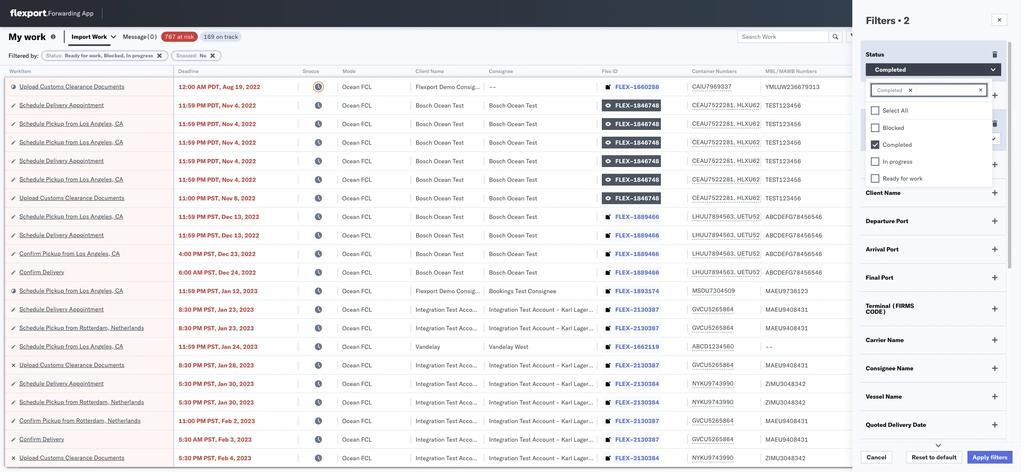 Task type: vqa. For each thing, say whether or not it's contained in the screenshot.


Task type: describe. For each thing, give the bounding box(es) containing it.
11:59 for fifth schedule delivery appointment button from the bottom schedule delivery appointment link
[[179, 102, 195, 109]]

1 documents from the top
[[94, 83, 125, 90]]

code)
[[867, 308, 887, 316]]

2 flex-2130384 from the top
[[616, 399, 660, 406]]

los for 11:59 pm pst, jan 24, 2023
[[80, 343, 89, 350]]

to
[[930, 454, 936, 461]]

lhuu7894563, for schedule pickup from los angeles, ca
[[693, 213, 736, 220]]

13, for schedule pickup from los angeles, ca
[[234, 213, 243, 221]]

1893174
[[634, 287, 660, 295]]

3 zimu3048342 from the top
[[766, 454, 806, 462]]

ca for 11:59 pm pst, dec 13, 2022
[[115, 213, 123, 220]]

clearance for 3rd upload customs clearance documents link from the top
[[65, 361, 92, 369]]

list box containing select all
[[867, 102, 993, 187]]

pst, down 5:30 am pst, feb 3, 2023 on the bottom of the page
[[204, 454, 217, 462]]

carrier name
[[867, 336, 905, 344]]

20 flex- from the top
[[616, 436, 634, 443]]

12:00
[[179, 83, 195, 91]]

port for arrival port
[[887, 246, 899, 253]]

pst, down 8:30 pm pst, jan 28, 2023
[[204, 380, 217, 388]]

3 flex-2130387 from the top
[[616, 362, 660, 369]]

4 customs from the top
[[40, 454, 64, 462]]

reset to default button
[[907, 451, 963, 464]]

2023 right 2,
[[241, 417, 255, 425]]

2 zimu3048342 from the top
[[766, 399, 806, 406]]

12 flex- from the top
[[616, 287, 634, 295]]

1 horizontal spatial in
[[884, 158, 889, 165]]

snoozed : no
[[177, 52, 207, 58]]

pst, down 11:59 pm pst, jan 24, 2023 on the left bottom of the page
[[204, 362, 217, 369]]

(0)
[[147, 33, 158, 40]]

schedule pickup from los angeles, ca link for 11:59 pm pst, jan 12, 2023
[[19, 286, 123, 295]]

app
[[82, 9, 94, 18]]

5 ceau7522281, from the top
[[693, 176, 736, 183]]

from for 11:59 pm pst, jan 24, 2023
[[66, 343, 78, 350]]

gvcu5265864 for schedule pickup from rotterdam, netherlands
[[693, 324, 734, 332]]

in progress
[[884, 158, 913, 165]]

los for 4:00 pm pst, dec 23, 2022
[[76, 250, 86, 257]]

departure
[[867, 217, 896, 225]]

21 flex- from the top
[[616, 454, 634, 462]]

import work button
[[72, 33, 107, 40]]

hlxu8034992 for fifth schedule delivery appointment button from the bottom
[[782, 101, 824, 109]]

appointment for fifth schedule delivery appointment button from the bottom schedule delivery appointment link
[[69, 101, 104, 109]]

file
[[878, 33, 888, 40]]

final
[[867, 274, 881, 282]]

workitem button
[[5, 66, 165, 75]]

0 vertical spatial ready
[[65, 52, 80, 58]]

10 schedule from the top
[[19, 324, 44, 332]]

select
[[884, 107, 900, 114]]

1662119
[[634, 343, 660, 351]]

am for 6:00
[[193, 269, 203, 276]]

4 flex- from the top
[[616, 139, 634, 146]]

pickup for 11:59 pm pst, jan 24, 2023
[[46, 343, 64, 350]]

14 ocean fcl from the top
[[343, 324, 372, 332]]

flexport for --
[[416, 83, 438, 91]]

5:30 pm pst, feb 4, 2023
[[179, 454, 252, 462]]

status : ready for work, blocked, in progress
[[46, 52, 153, 58]]

operator
[[907, 68, 928, 74]]

1 vertical spatial risk
[[875, 92, 885, 99]]

1 5:30 pm pst, jan 30, 2023 from the top
[[179, 380, 254, 388]]

8,
[[234, 194, 240, 202]]

2
[[904, 14, 910, 27]]

savant
[[927, 139, 945, 146]]

uetu5238478 for schedule delivery appointment
[[738, 231, 779, 239]]

2,
[[234, 417, 239, 425]]

completed button
[[867, 63, 1002, 76]]

1 30, from the top
[[229, 380, 238, 388]]

3 resize handle column header from the left
[[328, 65, 338, 472]]

9 flex- from the top
[[616, 232, 634, 239]]

omkar savant
[[907, 139, 945, 146]]

no inside button
[[876, 135, 884, 143]]

origin
[[966, 306, 982, 313]]

2023 up 11:59 pm pst, jan 24, 2023 on the left bottom of the page
[[240, 324, 254, 332]]

3 1846748 from the top
[[634, 139, 660, 146]]

deadline
[[179, 68, 199, 74]]

hlxu8034992 for 11:59 pm pdt, nov 4, 2022's "schedule pickup from los angeles, ca" button
[[782, 176, 824, 183]]

1 upload customs clearance documents button from the top
[[19, 82, 125, 91]]

angeles, for 11:59 pm pst, dec 13, 2022
[[91, 213, 114, 220]]

snoozed for snoozed : no
[[177, 52, 196, 58]]

2 nyku9743990 from the top
[[693, 398, 734, 406]]

flex id
[[602, 68, 618, 74]]

action
[[992, 33, 1011, 40]]

11:59 for schedule pickup from los angeles, ca link related to 11:59 pm pdt, nov 4, 2022
[[179, 176, 195, 183]]

8 fcl from the top
[[361, 213, 372, 221]]

by:
[[31, 52, 39, 59]]

2023 down 12,
[[240, 306, 254, 313]]

uetu5238478 for confirm pickup from los angeles, ca
[[738, 250, 779, 258]]

2022 for first upload customs clearance documents "button" from the bottom of the page
[[241, 194, 256, 202]]

0 horizontal spatial work
[[24, 31, 46, 42]]

2023 up 11:00 pm pst, feb 2, 2023
[[240, 399, 254, 406]]

1 vertical spatial completed
[[878, 87, 903, 93]]

2 gaurav from the top
[[907, 102, 926, 109]]

confirm delivery for 5:30 am pst, feb 3, 2023
[[19, 435, 64, 443]]

3 documents from the top
[[94, 361, 125, 369]]

clearance for fourth upload customs clearance documents link from the bottom of the page
[[65, 83, 92, 90]]

0 vertical spatial progress
[[132, 52, 153, 58]]

schedule pickup from los angeles, ca button for 11:59 pm pst, dec 13, 2022
[[19, 212, 123, 221]]

mode inside mode button
[[343, 68, 356, 74]]

11:59 for schedule delivery appointment link corresponding to 4th schedule delivery appointment button from the bottom
[[179, 157, 195, 165]]

from for 11:00 pm pst, feb 2, 2023
[[62, 417, 75, 424]]

1 horizontal spatial ready
[[884, 175, 900, 182]]

2 vertical spatial completed
[[884, 141, 913, 148]]

2 upload customs clearance documents from the top
[[19, 194, 125, 202]]

9 ocean fcl from the top
[[343, 232, 372, 239]]

confirm for 5:30 am pst, feb 3, 2023
[[19, 435, 41, 443]]

departure port
[[867, 217, 909, 225]]

client name button
[[412, 66, 477, 75]]

schedule pickup from rotterdam, netherlands for 8:30 pm pst, jan 23, 2023
[[19, 324, 144, 332]]

jan up 11:59 pm pst, jan 24, 2023 on the left bottom of the page
[[218, 324, 227, 332]]

1660288
[[634, 83, 660, 91]]

1 ceau7522281, from the top
[[693, 101, 736, 109]]

maeu9736123
[[766, 287, 809, 295]]

169 on track
[[204, 33, 238, 40]]

0 horizontal spatial --
[[489, 83, 497, 91]]

omkar
[[907, 139, 925, 146]]

17 ocean fcl from the top
[[343, 380, 372, 388]]

3 hlxu8034992 from the top
[[782, 138, 824, 146]]

filters
[[867, 14, 896, 27]]

7 schedule from the top
[[19, 231, 44, 239]]

15 ocean fcl from the top
[[343, 343, 372, 351]]

pst, down 11:00 pm pst, nov 8, 2022
[[207, 213, 220, 221]]

1 2130387 from the top
[[634, 306, 660, 313]]

final port
[[867, 274, 894, 282]]

1 horizontal spatial client
[[867, 189, 884, 197]]

from for 11:59 pm pst, dec 13, 2022
[[66, 213, 78, 220]]

2 ocean fcl from the top
[[343, 102, 372, 109]]

lhuu7894563, uetu5238478 for confirm delivery
[[693, 268, 779, 276]]

los for 11:59 pm pst, dec 13, 2022
[[80, 213, 89, 220]]

4:00
[[179, 250, 192, 258]]

from for 5:30 pm pst, jan 30, 2023
[[66, 398, 78, 406]]

pst, down 11:59 pm pst, jan 12, 2023
[[204, 306, 217, 313]]

4 ceau7522281, from the top
[[693, 157, 736, 165]]

11:59 pm pst, jan 12, 2023
[[179, 287, 258, 295]]

from for 11:59 pm pst, jan 12, 2023
[[66, 287, 78, 294]]

13 schedule from the top
[[19, 398, 44, 406]]

jan down 8:30 pm pst, jan 28, 2023
[[218, 380, 227, 388]]

2023 down 8:30 pm pst, jan 28, 2023
[[240, 380, 254, 388]]

lhuu7894563, for confirm pickup from los angeles, ca
[[693, 250, 736, 258]]

schedule pickup from rotterdam, netherlands link for 5:30
[[19, 398, 144, 406]]

flexport for bookings test consignee
[[416, 287, 438, 295]]

4 hlxu6269489, from the top
[[738, 157, 781, 165]]

none checkbox inside list box
[[872, 157, 880, 166]]

11:59 pm pdt, nov 4, 2022 for fifth schedule delivery appointment button from the bottom schedule delivery appointment link
[[179, 102, 256, 109]]

6 ceau7522281, from the top
[[693, 194, 736, 202]]

1 jawla from the top
[[928, 83, 943, 91]]

1 maeu9408431 from the top
[[766, 306, 809, 313]]

3 schedule from the top
[[19, 138, 44, 146]]

12 schedule from the top
[[19, 380, 44, 387]]

rotterdam, for 11:00 pm pst, feb 2, 2023
[[76, 417, 106, 424]]

ca for 4:00 pm pst, dec 23, 2022
[[112, 250, 120, 257]]

15 fcl from the top
[[361, 343, 372, 351]]

maeu9408431 for schedule pickup from rotterdam, netherlands
[[766, 324, 809, 332]]

batch action button
[[961, 30, 1017, 43]]

vandelay for vandelay west
[[489, 343, 514, 351]]

16 flex- from the top
[[616, 362, 634, 369]]

schedule delivery appointment link for fifth schedule delivery appointment button from the bottom
[[19, 101, 104, 109]]

pickup for 11:00 pm pst, feb 2, 2023
[[43, 417, 61, 424]]

11:59 for schedule pickup from los angeles, ca link for 11:59 pm pst, jan 12, 2023
[[179, 287, 195, 295]]

3 2130384 from the top
[[634, 454, 660, 462]]

4 fcl from the top
[[361, 139, 372, 146]]

uetu5238478 for confirm delivery
[[738, 268, 779, 276]]

4 test123456 from the top
[[766, 157, 802, 165]]

2 jawla from the top
[[928, 102, 943, 109]]

for inside list box
[[902, 175, 909, 182]]

2 flex- from the top
[[616, 102, 634, 109]]

2 8:30 pm pst, jan 23, 2023 from the top
[[179, 324, 254, 332]]

flex-1662119
[[616, 343, 660, 351]]

: for status
[[61, 52, 63, 58]]

filters • 2
[[867, 14, 910, 27]]

confirm pickup from rotterdam, netherlands link
[[19, 416, 141, 425]]

confirm pickup from los angeles, ca link
[[19, 249, 120, 258]]

resize handle column header for consignee
[[588, 65, 598, 472]]

1 ceau7522281, hlxu6269489, hlxu8034992 from the top
[[693, 101, 824, 109]]

4 1846748 from the top
[[634, 157, 660, 165]]

on
[[216, 33, 223, 40]]

msdu7304509
[[693, 287, 736, 295]]

feb for 2,
[[222, 417, 232, 425]]

Search Work text field
[[738, 30, 830, 43]]

20 fcl from the top
[[361, 436, 372, 443]]

1 schedule pickup from los angeles, ca button from the top
[[19, 119, 123, 129]]

3 hlxu6269489, from the top
[[738, 138, 781, 146]]

2 schedule delivery appointment from the top
[[19, 157, 104, 164]]

1 horizontal spatial mode
[[867, 161, 882, 168]]

schedule pickup from los angeles, ca for 11:59 pm pdt, nov 4, 2022
[[19, 175, 123, 183]]

angeles, for 11:59 pm pst, jan 12, 2023
[[91, 287, 114, 294]]

dec for schedule delivery appointment
[[222, 232, 233, 239]]

rotterdam, for 5:30 pm pst, jan 30, 2023
[[80, 398, 110, 406]]

flex-1889466 for confirm delivery
[[616, 269, 660, 276]]

terminal
[[867, 302, 891, 310]]

pst, up 6:00 am pst, dec 24, 2022 at the left bottom
[[204, 250, 217, 258]]

12 fcl from the top
[[361, 287, 372, 295]]

11:59 pm pst, jan 24, 2023
[[179, 343, 258, 351]]

netherlands for 8:30
[[111, 324, 144, 332]]

flex-2130387 for confirm pickup from rotterdam, netherlands
[[616, 417, 660, 425]]

blocked
[[884, 124, 905, 132]]

resize handle column header for deadline
[[289, 65, 299, 472]]

2 schedule pickup from los angeles, ca button from the top
[[19, 138, 123, 147]]

netherlands for 11:00
[[108, 417, 141, 424]]

6 flex-1846748 from the top
[[616, 194, 660, 202]]

uetu5238478 for schedule pickup from los angeles, ca
[[738, 213, 779, 220]]

3 gvcu5265864 from the top
[[693, 361, 734, 369]]

schedule pickup from los angeles, ca for 11:59 pm pst, dec 13, 2022
[[19, 213, 123, 220]]

container numbers
[[693, 68, 738, 74]]

3 test123456 from the top
[[766, 139, 802, 146]]

schedule pickup from rotterdam, netherlands button for 8:30 pm pst, jan 23, 2023
[[19, 324, 144, 333]]

consignee name
[[867, 365, 914, 372]]

6 fcl from the top
[[361, 176, 372, 183]]

work,
[[89, 52, 103, 58]]

vessel name
[[867, 393, 903, 401]]

13, for schedule delivery appointment
[[234, 232, 243, 239]]

21 fcl from the top
[[361, 454, 372, 462]]

2 schedule from the top
[[19, 120, 44, 127]]

6 schedule from the top
[[19, 213, 44, 220]]

3 8:30 from the top
[[179, 362, 192, 369]]

reset to default
[[913, 454, 958, 461]]

2 upload customs clearance documents link from the top
[[19, 194, 125, 202]]

4 schedule delivery appointment from the top
[[19, 305, 104, 313]]

18 ocean fcl from the top
[[343, 399, 372, 406]]

3 flex-2130384 from the top
[[616, 454, 660, 462]]

0 vertical spatial for
[[81, 52, 88, 58]]

1 schedule pickup from los angeles, ca link from the top
[[19, 119, 123, 128]]

2 upload customs clearance documents button from the top
[[19, 194, 125, 203]]

11:59 for schedule pickup from los angeles, ca link corresponding to 11:59 pm pst, jan 24, 2023
[[179, 343, 195, 351]]

container
[[693, 68, 715, 74]]

caiu7969337
[[693, 83, 732, 90]]

pst, up 5:30 pm pst, feb 4, 2023
[[204, 436, 217, 443]]

11:59 pm pst, dec 13, 2022 for schedule delivery appointment
[[179, 232, 260, 239]]

jan up 11:00 pm pst, feb 2, 2023
[[218, 399, 227, 406]]

appointment for third schedule delivery appointment button from the bottom schedule delivery appointment link
[[69, 231, 104, 239]]

confirm pickup from rotterdam, netherlands
[[19, 417, 141, 424]]

pst, up 8:30 pm pst, jan 28, 2023
[[207, 343, 220, 351]]

mbl/mawb
[[766, 68, 796, 74]]

1 flex-2130384 from the top
[[616, 380, 660, 388]]

aug
[[223, 83, 234, 91]]

batch
[[974, 33, 991, 40]]

5 test123456 from the top
[[766, 176, 802, 183]]

4 upload customs clearance documents from the top
[[19, 454, 125, 462]]

am for 5:30
[[193, 436, 203, 443]]

consignee inside button
[[489, 68, 514, 74]]

5 ocean fcl from the top
[[343, 157, 372, 165]]

from for 4:00 pm pst, dec 23, 2022
[[62, 250, 75, 257]]

mbl/mawb numbers button
[[762, 66, 895, 75]]

169
[[204, 33, 215, 40]]

10 fcl from the top
[[361, 250, 372, 258]]

vessel
[[867, 393, 885, 401]]

apply filters
[[974, 454, 1008, 461]]

1 horizontal spatial --
[[766, 343, 774, 351]]

consignee button
[[485, 66, 590, 75]]

1 8:30 from the top
[[179, 306, 192, 313]]

16 fcl from the top
[[361, 362, 372, 369]]

4 flex-1846748 from the top
[[616, 157, 660, 165]]

ca for 11:59 pm pst, jan 12, 2023
[[115, 287, 123, 294]]

exception
[[889, 33, 917, 40]]

1 test123456 from the top
[[766, 102, 802, 109]]

5 schedule from the top
[[19, 175, 44, 183]]

jaehyung for jaehyung choi - test destination agent
[[907, 343, 932, 351]]

1 fcl from the top
[[361, 83, 372, 91]]

11:00 pm pst, feb 2, 2023
[[179, 417, 255, 425]]

ca for 11:59 pm pdt, nov 4, 2022
[[115, 175, 123, 183]]

upload for second upload customs clearance documents link from the top of the page
[[19, 194, 39, 202]]

client name inside button
[[416, 68, 444, 74]]

6:00 am pst, dec 24, 2022
[[179, 269, 256, 276]]

work
[[92, 33, 107, 40]]

6 test123456 from the top
[[766, 194, 802, 202]]

filtered
[[8, 52, 29, 59]]

2 1846748 from the top
[[634, 120, 660, 128]]

11:00 pm pst, nov 8, 2022
[[179, 194, 256, 202]]

angeles, for 11:59 pm pdt, nov 4, 2022
[[91, 175, 114, 183]]

appointment for schedule delivery appointment link corresponding to 4th schedule delivery appointment button from the bottom
[[69, 157, 104, 164]]

pst, up 11:00 pm pst, feb 2, 2023
[[204, 399, 217, 406]]

bookings
[[489, 287, 514, 295]]

vandelay west
[[489, 343, 529, 351]]

cancel
[[867, 454, 887, 461]]

numbers for container numbers
[[717, 68, 738, 74]]

3 flex-1846748 from the top
[[616, 139, 660, 146]]

flex-1660288
[[616, 83, 660, 91]]

2 ceau7522281, hlxu6269489, hlxu8034992 from the top
[[693, 120, 824, 127]]

ready for work
[[884, 175, 923, 182]]



Task type: locate. For each thing, give the bounding box(es) containing it.
gaurav down omkar in the top of the page
[[907, 157, 926, 165]]

6 ceau7522281, hlxu6269489, hlxu8034992 from the top
[[693, 194, 824, 202]]

0 vertical spatial rotterdam,
[[80, 324, 110, 332]]

pickup for 11:59 pm pst, jan 12, 2023
[[46, 287, 64, 294]]

1 vertical spatial for
[[902, 175, 909, 182]]

3 uetu5238478 from the top
[[738, 250, 779, 258]]

2022
[[246, 83, 261, 91], [242, 102, 256, 109], [242, 120, 256, 128], [242, 139, 256, 146], [242, 157, 256, 165], [242, 176, 256, 183], [241, 194, 256, 202], [245, 213, 260, 221], [245, 232, 260, 239], [241, 250, 256, 258], [242, 269, 256, 276]]

1 vertical spatial flex-2130384
[[616, 399, 660, 406]]

schedule pickup from los angeles, ca for 11:59 pm pst, jan 12, 2023
[[19, 287, 123, 294]]

resize handle column header for workitem
[[164, 65, 174, 472]]

dec up 4:00 pm pst, dec 23, 2022
[[222, 232, 233, 239]]

destination
[[966, 343, 997, 351]]

0 horizontal spatial in
[[126, 52, 131, 58]]

2023 right 12,
[[243, 287, 258, 295]]

2130387 for confirm pickup from rotterdam, netherlands
[[634, 417, 660, 425]]

19,
[[235, 83, 245, 91]]

work inside list box
[[910, 175, 923, 182]]

container numbers button
[[689, 66, 754, 75]]

arrival port
[[867, 246, 899, 253]]

pst, down 6:00 am pst, dec 24, 2022 at the left bottom
[[207, 287, 220, 295]]

work up the by:
[[24, 31, 46, 42]]

1 clearance from the top
[[65, 83, 92, 90]]

pst, down 4:00 pm pst, dec 23, 2022
[[204, 269, 217, 276]]

11:59 pm pdt, nov 4, 2022 for schedule delivery appointment link corresponding to 4th schedule delivery appointment button from the bottom
[[179, 157, 256, 165]]

schedule pickup from los angeles, ca link for 11:59 pm pst, dec 13, 2022
[[19, 212, 123, 221]]

0 vertical spatial confirm delivery link
[[19, 268, 64, 276]]

6 hlxu6269489, from the top
[[738, 194, 781, 202]]

11:59 pm pst, dec 13, 2022 up 4:00 pm pst, dec 23, 2022
[[179, 232, 260, 239]]

14 fcl from the top
[[361, 324, 372, 332]]

2 hlxu8034992 from the top
[[782, 120, 824, 127]]

confirm pickup from los angeles, ca
[[19, 250, 120, 257]]

0 vertical spatial 5:30 pm pst, jan 30, 2023
[[179, 380, 254, 388]]

0 vertical spatial agent
[[983, 306, 999, 313]]

schedule pickup from los angeles, ca for 11:59 pm pst, jan 24, 2023
[[19, 343, 123, 350]]

status down file
[[867, 51, 885, 58]]

2 ceau7522281, from the top
[[693, 120, 736, 127]]

2022 for 'confirm delivery' button corresponding to 6:00 am pst, dec 24, 2022
[[242, 269, 256, 276]]

schedule delivery appointment
[[19, 101, 104, 109], [19, 157, 104, 164], [19, 231, 104, 239], [19, 305, 104, 313], [19, 380, 104, 387]]

ymluw236679313
[[766, 83, 820, 91]]

3 schedule pickup from los angeles, ca link from the top
[[19, 175, 123, 183]]

ca inside button
[[112, 250, 120, 257]]

6 resize handle column header from the left
[[588, 65, 598, 472]]

10 resize handle column header from the left
[[967, 65, 977, 472]]

Search Shipments (/) text field
[[860, 7, 942, 20]]

quoted delivery date
[[867, 421, 927, 429]]

feb left 3,
[[219, 436, 229, 443]]

19 ocean fcl from the top
[[343, 417, 372, 425]]

status
[[867, 51, 885, 58], [46, 52, 61, 58]]

choi for origin
[[934, 306, 946, 313]]

1 horizontal spatial vandelay
[[489, 343, 514, 351]]

1 schedule pickup from los angeles, ca from the top
[[19, 120, 123, 127]]

1 11:00 from the top
[[179, 194, 195, 202]]

11:00
[[179, 194, 195, 202], [179, 417, 195, 425]]

0 vertical spatial 8:30
[[179, 306, 192, 313]]

hlxu8034992 for first upload customs clearance documents "button" from the bottom of the page
[[782, 194, 824, 202]]

maeu9408431 for confirm pickup from rotterdam, netherlands
[[766, 417, 809, 425]]

confirm delivery link for 5:30 am pst, feb 3, 2023
[[19, 435, 64, 443]]

pst, left 8,
[[207, 194, 220, 202]]

reset
[[913, 454, 929, 461]]

8 schedule from the top
[[19, 287, 44, 294]]

jaehyung right carrier name
[[907, 343, 932, 351]]

11 schedule from the top
[[19, 343, 44, 350]]

ready up the workitem button
[[65, 52, 80, 58]]

0 vertical spatial 13,
[[234, 213, 243, 221]]

abcdefg78456546
[[766, 213, 823, 221], [766, 232, 823, 239], [766, 250, 823, 258], [766, 269, 823, 276]]

maeu9408431 for confirm delivery
[[766, 436, 809, 443]]

ca for 11:59 pm pst, jan 24, 2023
[[115, 343, 123, 350]]

gvcu5265864 for confirm pickup from rotterdam, netherlands
[[693, 417, 734, 425]]

jawla right all
[[928, 102, 943, 109]]

1 vertical spatial demo
[[440, 287, 455, 295]]

2022 for 4th schedule delivery appointment button from the bottom
[[242, 157, 256, 165]]

dec for schedule pickup from los angeles, ca
[[222, 213, 233, 221]]

4 gaurav jawla from the top
[[907, 157, 943, 165]]

1 appointment from the top
[[69, 101, 104, 109]]

13, down 8,
[[234, 213, 243, 221]]

4 schedule delivery appointment button from the top
[[19, 305, 104, 314]]

12 ocean fcl from the top
[[343, 287, 372, 295]]

jaehyung choi - test origin agent
[[907, 306, 999, 313]]

schedule pickup from rotterdam, netherlands button for 5:30 pm pst, jan 30, 2023
[[19, 398, 144, 407]]

1 horizontal spatial no
[[876, 135, 884, 143]]

clearance
[[65, 83, 92, 90], [65, 194, 92, 202], [65, 361, 92, 369], [65, 454, 92, 462]]

nov
[[222, 102, 233, 109], [222, 120, 233, 128], [222, 139, 233, 146], [222, 157, 233, 165], [222, 176, 233, 183], [222, 194, 233, 202]]

0 vertical spatial work
[[24, 31, 46, 42]]

port for final port
[[882, 274, 894, 282]]

18 flex- from the top
[[616, 399, 634, 406]]

11:59 pm pst, dec 13, 2022 down 11:00 pm pst, nov 8, 2022
[[179, 213, 260, 221]]

0 vertical spatial 30,
[[229, 380, 238, 388]]

client name
[[416, 68, 444, 74], [867, 189, 902, 197]]

1 vertical spatial zimu3048342
[[766, 399, 806, 406]]

schedule pickup from rotterdam, netherlands link
[[19, 324, 144, 332], [19, 398, 144, 406]]

lhuu7894563, for schedule delivery appointment
[[693, 231, 736, 239]]

dec for confirm pickup from los angeles, ca
[[218, 250, 229, 258]]

2 vertical spatial 2130384
[[634, 454, 660, 462]]

flex-1846748 button
[[602, 99, 661, 111], [602, 99, 661, 111], [602, 118, 661, 130], [602, 118, 661, 130], [602, 137, 661, 148], [602, 137, 661, 148], [602, 155, 661, 167], [602, 155, 661, 167], [602, 174, 661, 186], [602, 174, 661, 186], [602, 192, 661, 204], [602, 192, 661, 204]]

0 vertical spatial confirm delivery button
[[19, 268, 64, 277]]

list box
[[867, 102, 993, 187]]

0 vertical spatial choi
[[934, 306, 946, 313]]

abcdefg78456546 for confirm delivery
[[766, 269, 823, 276]]

2 2130384 from the top
[[634, 399, 660, 406]]

schedule pickup from rotterdam, netherlands for 5:30 pm pst, jan 30, 2023
[[19, 398, 144, 406]]

demo for -
[[440, 83, 455, 91]]

progress down message (0)
[[132, 52, 153, 58]]

2 flex-1889466 from the top
[[616, 232, 660, 239]]

1 11:59 pm pst, dec 13, 2022 from the top
[[179, 213, 260, 221]]

1 horizontal spatial numbers
[[797, 68, 818, 74]]

gaurav jawla right select
[[907, 102, 943, 109]]

5:30 down 8:30 pm pst, jan 28, 2023
[[179, 380, 192, 388]]

abcdefg78456546 for confirm pickup from los angeles, ca
[[766, 250, 823, 258]]

jaehyung
[[907, 306, 932, 313], [907, 343, 932, 351]]

2 vertical spatial zimu3048342
[[766, 454, 806, 462]]

13 fcl from the top
[[361, 306, 372, 313]]

10 flex- from the top
[[616, 250, 634, 258]]

9 11:59 from the top
[[179, 343, 195, 351]]

1 1889466 from the top
[[634, 213, 660, 221]]

0 vertical spatial snoozed
[[177, 52, 196, 58]]

numbers inside button
[[797, 68, 818, 74]]

21 ocean fcl from the top
[[343, 454, 372, 462]]

1 choi from the top
[[934, 306, 946, 313]]

confirm delivery button for 5:30 am pst, feb 3, 2023
[[19, 435, 64, 444]]

snoozed up deadline
[[177, 52, 196, 58]]

2 1889466 from the top
[[634, 232, 660, 239]]

0 vertical spatial upload customs clearance documents button
[[19, 82, 125, 91]]

all
[[902, 107, 909, 114]]

upload for fourth upload customs clearance documents link from the bottom of the page
[[19, 83, 39, 90]]

5:30 am pst, feb 3, 2023
[[179, 436, 252, 443]]

lhuu7894563, uetu5238478 for schedule delivery appointment
[[693, 231, 779, 239]]

abcdefg78456546 for schedule pickup from los angeles, ca
[[766, 213, 823, 221]]

confirm delivery link
[[19, 268, 64, 276], [19, 435, 64, 443]]

3 flex- from the top
[[616, 120, 634, 128]]

0 vertical spatial am
[[197, 83, 206, 91]]

am right 12:00
[[197, 83, 206, 91]]

port for departure port
[[897, 217, 909, 225]]

30, up 2,
[[229, 399, 238, 406]]

schedule pickup from los angeles, ca
[[19, 120, 123, 127], [19, 138, 123, 146], [19, 175, 123, 183], [19, 213, 123, 220], [19, 287, 123, 294], [19, 343, 123, 350]]

1 horizontal spatial progress
[[890, 158, 913, 165]]

8:30 up 11:59 pm pst, jan 24, 2023 on the left bottom of the page
[[179, 324, 192, 332]]

resize handle column header for container numbers
[[752, 65, 762, 472]]

1 vertical spatial work
[[910, 175, 923, 182]]

2023 right 3,
[[237, 436, 252, 443]]

upload
[[19, 83, 39, 90], [19, 194, 39, 202], [19, 361, 39, 369], [19, 454, 39, 462]]

2023 right 28,
[[240, 362, 254, 369]]

agent right origin
[[983, 306, 999, 313]]

0 vertical spatial client name
[[416, 68, 444, 74]]

2 vertical spatial netherlands
[[108, 417, 141, 424]]

: right the by:
[[61, 52, 63, 58]]

feb down 5:30 am pst, feb 3, 2023 on the bottom of the page
[[218, 454, 228, 462]]

flex-2130387 for schedule pickup from rotterdam, netherlands
[[616, 324, 660, 332]]

2 : from the left
[[196, 52, 198, 58]]

2 vertical spatial rotterdam,
[[76, 417, 106, 424]]

los for 11:59 pm pdt, nov 4, 2022
[[80, 175, 89, 183]]

lhuu7894563, uetu5238478
[[693, 213, 779, 220], [693, 231, 779, 239], [693, 250, 779, 258], [693, 268, 779, 276]]

1 vertical spatial schedule pickup from rotterdam, netherlands
[[19, 398, 144, 406]]

forwarding app link
[[10, 9, 94, 18]]

status for status
[[867, 51, 885, 58]]

0 vertical spatial --
[[489, 83, 497, 91]]

3 lhuu7894563, from the top
[[693, 250, 736, 258]]

0 vertical spatial flexport
[[416, 83, 438, 91]]

2 vertical spatial feb
[[218, 454, 228, 462]]

agent for jaehyung choi - test origin agent
[[983, 306, 999, 313]]

1 vertical spatial jaehyung
[[907, 343, 932, 351]]

forwarding
[[48, 9, 80, 18]]

port right arrival
[[887, 246, 899, 253]]

from for 11:59 pm pdt, nov 4, 2022
[[66, 175, 78, 183]]

0 vertical spatial 8:30 pm pst, jan 23, 2023
[[179, 306, 254, 313]]

my work
[[8, 31, 46, 42]]

agent for jaehyung choi - test destination agent
[[998, 343, 1014, 351]]

1 ocean fcl from the top
[[343, 83, 372, 91]]

1 vertical spatial no
[[876, 135, 884, 143]]

demo for bookings
[[440, 287, 455, 295]]

am right the 6:00 on the left bottom
[[193, 269, 203, 276]]

24, up 12,
[[231, 269, 240, 276]]

resize handle column header
[[164, 65, 174, 472], [289, 65, 299, 472], [328, 65, 338, 472], [402, 65, 412, 472], [475, 65, 485, 472], [588, 65, 598, 472], [678, 65, 689, 472], [752, 65, 762, 472], [893, 65, 903, 472], [967, 65, 977, 472], [1000, 65, 1011, 472]]

appointment for schedule delivery appointment link associated with 2nd schedule delivery appointment button from the bottom of the page
[[69, 305, 104, 313]]

los inside button
[[76, 250, 86, 257]]

test123456
[[766, 102, 802, 109], [766, 120, 802, 128], [766, 139, 802, 146], [766, 157, 802, 165], [766, 176, 802, 183], [766, 194, 802, 202]]

767
[[165, 33, 176, 40]]

0 vertical spatial client
[[416, 68, 430, 74]]

23, for confirm pickup from los angeles, ca
[[231, 250, 240, 258]]

0 vertical spatial feb
[[222, 417, 232, 425]]

0 vertical spatial in
[[126, 52, 131, 58]]

numbers up caiu7969337
[[717, 68, 738, 74]]

1 flex- from the top
[[616, 83, 634, 91]]

snoozed for snoozed
[[867, 120, 891, 127]]

1 vertical spatial 11:59 pm pst, dec 13, 2022
[[179, 232, 260, 239]]

4 schedule pickup from los angeles, ca from the top
[[19, 213, 123, 220]]

2 confirm delivery link from the top
[[19, 435, 64, 443]]

1 horizontal spatial risk
[[875, 92, 885, 99]]

date
[[914, 421, 927, 429]]

zimu3048342
[[766, 380, 806, 388], [766, 399, 806, 406], [766, 454, 806, 462]]

4 maeu9408431 from the top
[[766, 417, 809, 425]]

confirm pickup from rotterdam, netherlands button
[[19, 416, 141, 426]]

2 schedule delivery appointment link from the top
[[19, 156, 104, 165]]

11 flex- from the top
[[616, 269, 634, 276]]

0 vertical spatial demo
[[440, 83, 455, 91]]

from for 8:30 pm pst, jan 23, 2023
[[66, 324, 78, 332]]

8 ocean fcl from the top
[[343, 213, 372, 221]]

767 at risk
[[165, 33, 194, 40]]

4 hlxu8034992 from the top
[[782, 157, 824, 165]]

flex-1889466 for confirm pickup from los angeles, ca
[[616, 250, 660, 258]]

dec up 11:59 pm pst, jan 12, 2023
[[219, 269, 230, 276]]

gaurav jawla up no button
[[907, 120, 943, 128]]

3,
[[230, 436, 236, 443]]

11:59 for 11:59 pm pst, dec 13, 2022's schedule pickup from los angeles, ca link
[[179, 213, 195, 221]]

pickup for 11:59 pm pst, dec 13, 2022
[[46, 213, 64, 220]]

pickup for 11:59 pm pdt, nov 4, 2022
[[46, 175, 64, 183]]

am
[[197, 83, 206, 91], [193, 269, 203, 276], [193, 436, 203, 443]]

0 horizontal spatial ready
[[65, 52, 80, 58]]

workitem
[[9, 68, 31, 74]]

0 vertical spatial schedule pickup from rotterdam, netherlands
[[19, 324, 144, 332]]

1 vertical spatial --
[[766, 343, 774, 351]]

confirm for 11:00 pm pst, feb 2, 2023
[[19, 417, 41, 424]]

2 jaehyung from the top
[[907, 343, 932, 351]]

2 gvcu5265864 from the top
[[693, 324, 734, 332]]

1 vertical spatial confirm delivery link
[[19, 435, 64, 443]]

completed left operator
[[876, 66, 907, 73]]

choi down the jaehyung choi - test origin agent
[[934, 343, 946, 351]]

28,
[[229, 362, 238, 369]]

numbers inside 'button'
[[717, 68, 738, 74]]

1889466 for schedule delivery appointment
[[634, 232, 660, 239]]

11:00 for 11:00 pm pst, feb 2, 2023
[[179, 417, 195, 425]]

0 vertical spatial jaehyung
[[907, 306, 932, 313]]

3 fcl from the top
[[361, 120, 372, 128]]

feb
[[222, 417, 232, 425], [219, 436, 229, 443], [218, 454, 228, 462]]

5:30 pm pst, jan 30, 2023 up 11:00 pm pst, feb 2, 2023
[[179, 399, 254, 406]]

0 vertical spatial confirm delivery
[[19, 268, 64, 276]]

8:30 pm pst, jan 23, 2023 up 11:59 pm pst, jan 24, 2023 on the left bottom of the page
[[179, 324, 254, 332]]

1 vertical spatial feb
[[219, 436, 229, 443]]

0 vertical spatial completed
[[876, 66, 907, 73]]

upload customs clearance documents
[[19, 83, 125, 90], [19, 194, 125, 202], [19, 361, 125, 369], [19, 454, 125, 462]]

pickup for 4:00 pm pst, dec 23, 2022
[[43, 250, 61, 257]]

1 schedule delivery appointment button from the top
[[19, 101, 104, 110]]

0 horizontal spatial snoozed
[[177, 52, 196, 58]]

1 horizontal spatial snoozed
[[867, 120, 891, 127]]

appointment for schedule delivery appointment link corresponding to first schedule delivery appointment button from the bottom
[[69, 380, 104, 387]]

pickup for 5:30 pm pst, jan 30, 2023
[[46, 398, 64, 406]]

in
[[126, 52, 131, 58], [884, 158, 889, 165]]

8 flex- from the top
[[616, 213, 634, 221]]

schedule pickup from los angeles, ca button for 11:59 pm pst, jan 24, 2023
[[19, 342, 123, 351]]

1 nyku9743990 from the top
[[693, 380, 734, 388]]

mbl/mawb numbers
[[766, 68, 818, 74]]

1 vertical spatial snoozed
[[867, 120, 891, 127]]

2 confirm delivery from the top
[[19, 435, 64, 443]]

4 uetu5238478 from the top
[[738, 268, 779, 276]]

schedule delivery appointment link for 4th schedule delivery appointment button from the bottom
[[19, 156, 104, 165]]

8:30 down 11:59 pm pst, jan 24, 2023 on the left bottom of the page
[[179, 362, 192, 369]]

1 vertical spatial 2130384
[[634, 399, 660, 406]]

dec up 6:00 am pst, dec 24, 2022 at the left bottom
[[218, 250, 229, 258]]

2023 up 8:30 pm pst, jan 28, 2023
[[243, 343, 258, 351]]

upload customs clearance documents button
[[19, 82, 125, 91], [19, 194, 125, 203]]

2 vertical spatial nyku9743990
[[693, 454, 734, 462]]

pst, up 4:00 pm pst, dec 23, 2022
[[207, 232, 220, 239]]

11:00 for 11:00 pm pst, nov 8, 2022
[[179, 194, 195, 202]]

2 hlxu6269489, from the top
[[738, 120, 781, 127]]

2 8:30 from the top
[[179, 324, 192, 332]]

6 schedule pickup from los angeles, ca from the top
[[19, 343, 123, 350]]

None checkbox
[[872, 157, 880, 166]]

customs
[[40, 83, 64, 90], [40, 194, 64, 202], [40, 361, 64, 369], [40, 454, 64, 462]]

3 gaurav jawla from the top
[[907, 120, 943, 128]]

0 horizontal spatial no
[[200, 52, 207, 58]]

ceau7522281,
[[693, 101, 736, 109], [693, 120, 736, 127], [693, 138, 736, 146], [693, 157, 736, 165], [693, 176, 736, 183], [693, 194, 736, 202]]

2 vertical spatial 23,
[[229, 324, 238, 332]]

agent right destination
[[998, 343, 1014, 351]]

0 vertical spatial 24,
[[231, 269, 240, 276]]

1889466 for confirm delivery
[[634, 269, 660, 276]]

1 vertical spatial progress
[[890, 158, 913, 165]]

6 flex- from the top
[[616, 176, 634, 183]]

schedule pickup from los angeles, ca button for 11:59 pm pdt, nov 4, 2022
[[19, 175, 123, 184]]

gvcu5265864 for confirm delivery
[[693, 436, 734, 443]]

1 horizontal spatial client name
[[867, 189, 902, 197]]

23, down 12,
[[229, 306, 238, 313]]

for left work,
[[81, 52, 88, 58]]

work down in progress
[[910, 175, 923, 182]]

schedule delivery appointment link
[[19, 101, 104, 109], [19, 156, 104, 165], [19, 231, 104, 239], [19, 305, 104, 313], [19, 379, 104, 388]]

2 uetu5238478 from the top
[[738, 231, 779, 239]]

gaurav jawla
[[907, 83, 943, 91], [907, 102, 943, 109], [907, 120, 943, 128], [907, 157, 943, 165]]

2 schedule pickup from rotterdam, netherlands from the top
[[19, 398, 144, 406]]

•
[[899, 14, 902, 27]]

mode right snooze
[[343, 68, 356, 74]]

terminal (firms code)
[[867, 302, 915, 316]]

1 gaurav jawla from the top
[[907, 83, 943, 91]]

0 vertical spatial 11:59 pm pst, dec 13, 2022
[[179, 213, 260, 221]]

None text field
[[920, 87, 928, 94]]

1 vertical spatial 13,
[[234, 232, 243, 239]]

schedule pickup from rotterdam, netherlands button
[[19, 324, 144, 333], [19, 398, 144, 407]]

0 horizontal spatial mode
[[343, 68, 356, 74]]

clearance for second upload customs clearance documents link from the top of the page
[[65, 194, 92, 202]]

1 vertical spatial nyku9743990
[[693, 398, 734, 406]]

completed inside button
[[876, 66, 907, 73]]

:
[[61, 52, 63, 58], [196, 52, 198, 58]]

2022 for fifth schedule delivery appointment button from the bottom
[[242, 102, 256, 109]]

jan left 12,
[[222, 287, 231, 295]]

2 vertical spatial am
[[193, 436, 203, 443]]

1 vertical spatial rotterdam,
[[80, 398, 110, 406]]

5 hlxu6269489, from the top
[[738, 176, 781, 183]]

pickup for 8:30 pm pst, jan 23, 2023
[[46, 324, 64, 332]]

choi left origin
[[934, 306, 946, 313]]

bosch
[[416, 102, 433, 109], [489, 102, 506, 109], [416, 120, 433, 128], [489, 120, 506, 128], [416, 139, 433, 146], [489, 139, 506, 146], [416, 157, 433, 165], [489, 157, 506, 165], [416, 176, 433, 183], [489, 176, 506, 183], [416, 194, 433, 202], [489, 194, 506, 202], [416, 213, 433, 221], [489, 213, 506, 221], [416, 232, 433, 239], [489, 232, 506, 239], [416, 250, 433, 258], [489, 250, 506, 258], [416, 269, 433, 276], [489, 269, 506, 276]]

4 2130387 from the top
[[634, 417, 660, 425]]

1 vertical spatial 8:30 pm pst, jan 23, 2023
[[179, 324, 254, 332]]

vandelay
[[416, 343, 440, 351], [489, 343, 514, 351]]

: for snoozed
[[196, 52, 198, 58]]

schedule pickup from rotterdam, netherlands link for 8:30
[[19, 324, 144, 332]]

confirm delivery button
[[19, 268, 64, 277], [19, 435, 64, 444]]

1 vertical spatial client
[[867, 189, 884, 197]]

1 horizontal spatial :
[[196, 52, 198, 58]]

in up the ready for work
[[884, 158, 889, 165]]

1 vertical spatial netherlands
[[111, 398, 144, 406]]

8 11:59 from the top
[[179, 287, 195, 295]]

3 appointment from the top
[[69, 231, 104, 239]]

progress inside list box
[[890, 158, 913, 165]]

2023 down 5:30 am pst, feb 3, 2023 on the bottom of the page
[[237, 454, 252, 462]]

5:30 up 11:00 pm pst, feb 2, 2023
[[179, 399, 192, 406]]

hlxu6269489,
[[738, 101, 781, 109], [738, 120, 781, 127], [738, 138, 781, 146], [738, 157, 781, 165], [738, 176, 781, 183], [738, 194, 781, 202]]

4 schedule pickup from los angeles, ca button from the top
[[19, 212, 123, 221]]

flex-
[[616, 83, 634, 91], [616, 102, 634, 109], [616, 120, 634, 128], [616, 139, 634, 146], [616, 157, 634, 165], [616, 176, 634, 183], [616, 194, 634, 202], [616, 213, 634, 221], [616, 232, 634, 239], [616, 250, 634, 258], [616, 269, 634, 276], [616, 287, 634, 295], [616, 306, 634, 313], [616, 324, 634, 332], [616, 343, 634, 351], [616, 362, 634, 369], [616, 380, 634, 388], [616, 399, 634, 406], [616, 417, 634, 425], [616, 436, 634, 443], [616, 454, 634, 462]]

ready down in progress
[[884, 175, 900, 182]]

completed up select
[[878, 87, 903, 93]]

1 vertical spatial ready
[[884, 175, 900, 182]]

at risk
[[867, 92, 885, 99]]

1 vertical spatial 24,
[[233, 343, 242, 351]]

1 vertical spatial client name
[[867, 189, 902, 197]]

jawla up no button
[[928, 120, 943, 128]]

gaurav jawla down operator
[[907, 83, 943, 91]]

8:30 pm pst, jan 23, 2023 down 11:59 pm pst, jan 12, 2023
[[179, 306, 254, 313]]

west
[[515, 343, 529, 351]]

resize handle column header for mode
[[402, 65, 412, 472]]

8:30 down the 6:00 on the left bottom
[[179, 306, 192, 313]]

confirm delivery
[[19, 268, 64, 276], [19, 435, 64, 443]]

5 schedule delivery appointment from the top
[[19, 380, 104, 387]]

quoted
[[867, 421, 887, 429]]

11:59 pm pdt, nov 4, 2022 for schedule pickup from los angeles, ca link related to 11:59 pm pdt, nov 4, 2022
[[179, 176, 256, 183]]

default
[[937, 454, 958, 461]]

11:59 pm pst, dec 13, 2022 for schedule pickup from los angeles, ca
[[179, 213, 260, 221]]

2 confirm from the top
[[19, 268, 41, 276]]

20 ocean fcl from the top
[[343, 436, 372, 443]]

flex-1889466
[[616, 213, 660, 221], [616, 232, 660, 239], [616, 250, 660, 258], [616, 269, 660, 276]]

no
[[200, 52, 207, 58], [876, 135, 884, 143]]

port right "departure"
[[897, 217, 909, 225]]

deadline button
[[175, 66, 290, 75]]

1 vertical spatial 11:00
[[179, 417, 195, 425]]

name
[[431, 68, 444, 74], [885, 189, 902, 197], [888, 336, 905, 344], [898, 365, 914, 372], [886, 393, 903, 401]]

6 schedule pickup from los angeles, ca button from the top
[[19, 342, 123, 351]]

no down blocked
[[876, 135, 884, 143]]

integration test account - karl lagerfeld
[[416, 306, 526, 313], [489, 306, 599, 313], [416, 324, 526, 332], [489, 324, 599, 332], [416, 362, 526, 369], [489, 362, 599, 369], [416, 380, 526, 388], [489, 380, 599, 388], [416, 399, 526, 406], [489, 399, 599, 406], [416, 417, 526, 425], [489, 417, 599, 425], [416, 436, 526, 443], [489, 436, 599, 443], [416, 454, 526, 462], [489, 454, 599, 462]]

4 jawla from the top
[[928, 157, 943, 165]]

0 vertical spatial mode
[[343, 68, 356, 74]]

jaehyung right terminal
[[907, 306, 932, 313]]

4 upload customs clearance documents link from the top
[[19, 454, 125, 462]]

23, up 6:00 am pst, dec 24, 2022 at the left bottom
[[231, 250, 240, 258]]

no down 169
[[200, 52, 207, 58]]

lhuu7894563, uetu5238478 for confirm pickup from los angeles, ca
[[693, 250, 779, 258]]

flex-1846748
[[616, 102, 660, 109], [616, 120, 660, 128], [616, 139, 660, 146], [616, 157, 660, 165], [616, 176, 660, 183], [616, 194, 660, 202]]

gaurav jawla down omkar savant
[[907, 157, 943, 165]]

1 schedule delivery appointment from the top
[[19, 101, 104, 109]]

client
[[416, 68, 430, 74], [867, 189, 884, 197]]

flex-1889466 for schedule pickup from los angeles, ca
[[616, 213, 660, 221]]

0 vertical spatial port
[[897, 217, 909, 225]]

2 30, from the top
[[229, 399, 238, 406]]

5 11:59 pm pdt, nov 4, 2022 from the top
[[179, 176, 256, 183]]

schedule delivery appointment link for third schedule delivery appointment button from the bottom
[[19, 231, 104, 239]]

gaurav down operator
[[907, 83, 926, 91]]

3 upload customs clearance documents link from the top
[[19, 361, 125, 369]]

5:30 up 5:30 pm pst, feb 4, 2023
[[179, 436, 192, 443]]

import
[[72, 33, 91, 40]]

1 vertical spatial upload customs clearance documents button
[[19, 194, 125, 203]]

2 numbers from the left
[[797, 68, 818, 74]]

port right "final" at the right of the page
[[882, 274, 894, 282]]

numbers up the ymluw236679313
[[797, 68, 818, 74]]

mode left in progress
[[867, 161, 882, 168]]

jan left 28,
[[218, 362, 227, 369]]

progress up the ready for work
[[890, 158, 913, 165]]

2022 for 11:59 pm pdt, nov 4, 2022's "schedule pickup from los angeles, ca" button
[[242, 176, 256, 183]]

rotterdam, inside button
[[76, 417, 106, 424]]

1 vertical spatial 23,
[[229, 306, 238, 313]]

3 jawla from the top
[[928, 120, 943, 128]]

jan up 28,
[[222, 343, 231, 351]]

: up deadline
[[196, 52, 198, 58]]

gaurav right select
[[907, 102, 926, 109]]

am up 5:30 pm pst, feb 4, 2023
[[193, 436, 203, 443]]

30, down 28,
[[229, 380, 238, 388]]

0 horizontal spatial progress
[[132, 52, 153, 58]]

arrival
[[867, 246, 886, 253]]

feb left 2,
[[222, 417, 232, 425]]

0 vertical spatial schedule pickup from rotterdam, netherlands link
[[19, 324, 144, 332]]

los for 11:59 pm pst, jan 12, 2023
[[80, 287, 89, 294]]

13, up 4:00 pm pst, dec 23, 2022
[[234, 232, 243, 239]]

1 gaurav from the top
[[907, 83, 926, 91]]

2 5:30 pm pst, jan 30, 2023 from the top
[[179, 399, 254, 406]]

24, for 2022
[[231, 269, 240, 276]]

0 vertical spatial no
[[200, 52, 207, 58]]

1 vertical spatial confirm delivery
[[19, 435, 64, 443]]

4 lhuu7894563, from the top
[[693, 268, 736, 276]]

status right the by:
[[46, 52, 61, 58]]

1 vertical spatial port
[[887, 246, 899, 253]]

0 horizontal spatial status
[[46, 52, 61, 58]]

2 choi from the top
[[934, 343, 946, 351]]

flexport. image
[[10, 9, 48, 18]]

1 vertical spatial flexport demo consignee
[[416, 287, 485, 295]]

angeles, inside button
[[87, 250, 110, 257]]

lhuu7894563, uetu5238478 for schedule pickup from los angeles, ca
[[693, 213, 779, 220]]

karl
[[488, 306, 499, 313], [562, 306, 573, 313], [488, 324, 499, 332], [562, 324, 573, 332], [488, 362, 499, 369], [562, 362, 573, 369], [488, 380, 499, 388], [562, 380, 573, 388], [488, 399, 499, 406], [562, 399, 573, 406], [488, 417, 499, 425], [562, 417, 573, 425], [488, 436, 499, 443], [562, 436, 573, 443], [488, 454, 499, 462], [562, 454, 573, 462]]

1889466 for schedule pickup from los angeles, ca
[[634, 213, 660, 221]]

message (0)
[[123, 33, 158, 40]]

file exception button
[[864, 30, 922, 43], [864, 30, 922, 43]]

work
[[24, 31, 46, 42], [910, 175, 923, 182]]

gvcu5265864
[[693, 306, 734, 313], [693, 324, 734, 332], [693, 361, 734, 369], [693, 417, 734, 425], [693, 436, 734, 443]]

2 11:59 pm pdt, nov 4, 2022 from the top
[[179, 120, 256, 128]]

bookings test consignee
[[489, 287, 557, 295]]

None checkbox
[[872, 106, 880, 115], [872, 124, 880, 132], [872, 141, 880, 149], [872, 174, 880, 183], [872, 106, 880, 115], [872, 124, 880, 132], [872, 141, 880, 149], [872, 174, 880, 183]]

4 abcdefg78456546 from the top
[[766, 269, 823, 276]]

filters
[[992, 454, 1008, 461]]

gaurav down all
[[907, 120, 926, 128]]

1 vertical spatial 30,
[[229, 399, 238, 406]]

completed up in progress
[[884, 141, 913, 148]]

flex-1660288 button
[[602, 81, 661, 93], [602, 81, 661, 93]]

pst, up 5:30 am pst, feb 3, 2023 on the bottom of the page
[[207, 417, 220, 425]]

3 maeu9408431 from the top
[[766, 362, 809, 369]]

abcdefg78456546 for schedule delivery appointment
[[766, 232, 823, 239]]

1 horizontal spatial for
[[902, 175, 909, 182]]

1 vertical spatial am
[[193, 269, 203, 276]]

client inside button
[[416, 68, 430, 74]]

5 2130387 from the top
[[634, 436, 660, 443]]

jan down 11:59 pm pst, jan 12, 2023
[[218, 306, 227, 313]]

0 vertical spatial 23,
[[231, 250, 240, 258]]

0 vertical spatial risk
[[184, 33, 194, 40]]

name inside client name button
[[431, 68, 444, 74]]

0 vertical spatial 11:00
[[179, 194, 195, 202]]

2 vertical spatial flex-2130384
[[616, 454, 660, 462]]

jawla down completed button
[[928, 83, 943, 91]]

1 vertical spatial agent
[[998, 343, 1014, 351]]

5:30
[[179, 380, 192, 388], [179, 399, 192, 406], [179, 436, 192, 443], [179, 454, 192, 462]]

pst, up 11:59 pm pst, jan 24, 2023 on the left bottom of the page
[[204, 324, 217, 332]]

id
[[613, 68, 618, 74]]

1 vertical spatial 8:30
[[179, 324, 192, 332]]

6 1846748 from the top
[[634, 194, 660, 202]]

jawla down savant
[[928, 157, 943, 165]]

2 maeu9408431 from the top
[[766, 324, 809, 332]]

file exception
[[878, 33, 917, 40]]



